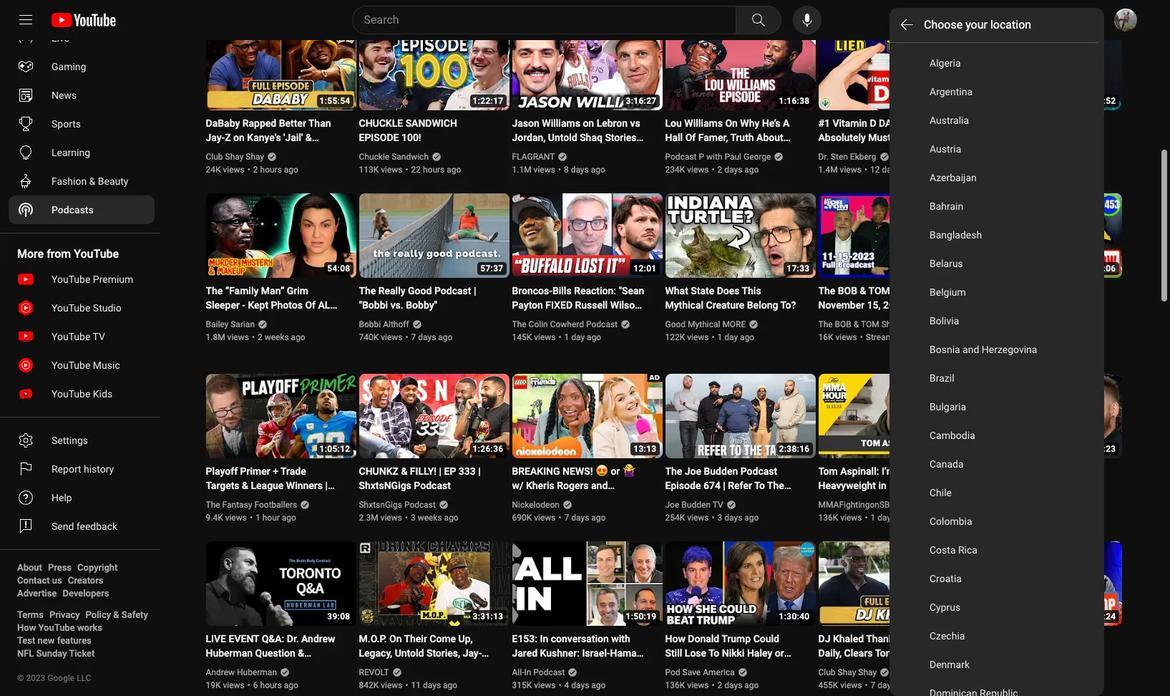 Task type: vqa. For each thing, say whether or not it's contained in the screenshot.


Task type: locate. For each thing, give the bounding box(es) containing it.
youtube premium
[[52, 274, 133, 285]]

to inside 'the joe budden podcast episode 674 | refer to the tag'
[[755, 480, 766, 491]]

good up 122k
[[666, 319, 686, 329]]

about up contact
[[17, 562, 42, 573]]

podcast up 315k views
[[534, 667, 565, 677]]

colin inside the broncos-bills reaction: "sean payton fixed russell wilson," bills have "peaked" | colin cowherd nfl
[[604, 314, 627, 325]]

455k views
[[819, 680, 863, 690]]

day for belong
[[725, 332, 738, 342]]

333
[[459, 466, 476, 477]]

136k views down mmafightingonsbn
[[819, 513, 863, 523]]

kick inside josh pate on latest hot seat & coaching search intel - wednesday update (late kick cut)
[[972, 676, 992, 688]]

0 horizontal spatial 7 days ago
[[411, 332, 453, 342]]

z inside 'dababy rapped better than jay-z on kanye's 'jail' & picked lamelo ball over victor wembanyama'
[[225, 132, 231, 143]]

on
[[583, 117, 595, 129], [234, 132, 245, 143]]

the fantasy footballers link
[[206, 498, 298, 511]]

| inside 'the joe budden podcast episode 674 | refer to the tag'
[[724, 480, 726, 491]]

to
[[755, 480, 766, 491], [709, 647, 720, 659]]

ago for m.o.p. on their come up, legacy, untold stories, jay-z, dj premier, g-unit & more | drink champs
[[443, 680, 458, 690]]

- down players on the right bottom of the page
[[997, 508, 1001, 520]]

0 vertical spatial josh
[[972, 633, 994, 645]]

reaction:
[[574, 285, 617, 296]]

views for 'jail'
[[223, 165, 245, 175]]

day for russell
[[572, 332, 585, 342]]

sarian up 1.8m views
[[231, 319, 255, 329]]

podcast inside breaking news! 😍 or 🙅‍♀️ w/ kheris rogers and pressley hosbach i lego friends podcast ep 13
[[548, 508, 585, 520]]

weeks down shxtsngigs podcast link
[[418, 513, 442, 523]]

live inside late kick live ep 453: week 12 prediction show | coaching searches | new jp poll | heisman thoughts
[[1016, 285, 1034, 296]]

1:16:38 link
[[666, 26, 816, 112]]

in for live event q&a: dr. andrew huberman question & answer in toronto, on
[[242, 662, 250, 673]]

on inside lou williams on why he's a hall of famer, truth about the bubble & allen iverson's influence | ep 29
[[726, 117, 738, 129]]

dr. sten ekberg link
[[819, 150, 878, 163]]

ep left 29
[[715, 160, 727, 172]]

show left for
[[893, 285, 918, 296]]

israel-
[[583, 647, 611, 659]]

ep. left 1503 at right
[[1003, 508, 1017, 520]]

joe up episode on the bottom
[[685, 466, 702, 477]]

1 vertical spatial and
[[592, 480, 608, 491]]

the inside the bob & tom show for november 15, 2023
[[819, 285, 836, 296]]

cyprus link
[[890, 593, 1099, 622], [890, 593, 1099, 622]]

& inside josh pate on latest hot seat & coaching search intel - wednesday update (late kick cut)
[[995, 647, 1001, 659]]

have
[[534, 314, 555, 325]]

1 horizontal spatial sarian
[[279, 328, 307, 339]]

1 horizontal spatial or
[[775, 647, 785, 659]]

joe
[[685, 466, 702, 477], [666, 500, 680, 510]]

mma down best
[[890, 480, 914, 491]]

premium
[[93, 274, 133, 285]]

youtube inside "terms privacy policy & safety how youtube works test new features nfl sunday ticket"
[[38, 622, 75, 633]]

breaking news! 😍 or 🙅‍♀️ w/ kheris rogers and pressley hosbach i lego friends podcast ep 13
[[512, 466, 636, 520]]

revolt link
[[359, 666, 390, 679]]

pate up wednesday
[[997, 633, 1017, 645]]

1:22:17 for the topmost the 1:22:17 "link"
[[473, 96, 504, 106]]

views down mmafightingonsbn
[[841, 513, 863, 523]]

how up still
[[666, 633, 686, 645]]

views down shxtsngigs podcast
[[381, 513, 402, 523]]

or inside the how donald trump could still lose to nikki haley or ron desantis in the republican primary
[[775, 647, 785, 659]]

budden up 674
[[704, 466, 739, 477]]

views down the have at the left top of page
[[534, 332, 556, 342]]

lose
[[685, 647, 707, 659]]

bills down payton
[[512, 314, 532, 325]]

news right nbc
[[1036, 132, 1061, 143]]

views for stories
[[534, 165, 556, 175]]

1 horizontal spatial story
[[991, 117, 1015, 129]]

0 horizontal spatial 136k
[[666, 680, 686, 690]]

danger
[[879, 117, 918, 129]]

ago right hour
[[282, 513, 296, 523]]

thoughts
[[1039, 328, 1082, 339]]

bob
[[838, 285, 858, 296], [835, 319, 852, 329]]

mma down heavyweight
[[838, 494, 863, 506]]

tom up "15,"
[[869, 285, 891, 296]]

2 football from the left
[[1051, 494, 1087, 506]]

0 horizontal spatial 11
[[411, 680, 421, 690]]

sarian inside the "family man" grim sleeper - kept photos of all his victims? | mystery & makeup | bailey sarian
[[279, 328, 307, 339]]

more down stories,
[[453, 662, 476, 673]]

views right 8k
[[985, 680, 1006, 690]]

2 vertical spatial in
[[242, 662, 250, 673]]

0 horizontal spatial +
[[273, 466, 279, 477]]

the colin cowherd podcast link
[[512, 318, 619, 331]]

tom up heavyweight
[[819, 466, 838, 477]]

0 vertical spatial ep
[[715, 160, 727, 172]]

rapped
[[243, 117, 277, 129]]

mythical down "what"
[[666, 299, 704, 311]]

hours for live event q&a: dr. andrew huberman question & answer in toronto, on
[[260, 680, 282, 690]]

0 vertical spatial 11
[[999, 466, 1011, 477]]

cowherd inside the broncos-bills reaction: "sean payton fixed russell wilson," bills have "peaked" | colin cowherd nfl
[[512, 328, 552, 339]]

the up november
[[819, 285, 836, 296]]

& inside the bob & tom show for november 15, 2023
[[861, 285, 867, 296]]

club shay shay link for picked
[[206, 150, 265, 163]]

1 vertical spatial 12
[[972, 299, 984, 311]]

andrew inside live event q&a: dr. andrew huberman question & answer in toronto, on
[[302, 633, 336, 645]]

views down chuckle sandwich
[[381, 165, 403, 175]]

1 horizontal spatial 12
[[972, 299, 984, 311]]

podcast inside 'the joe budden podcast episode 674 | refer to the tag'
[[741, 466, 778, 477]]

1 day ago down hour
[[871, 513, 908, 523]]

1 day ago down more
[[718, 332, 755, 342]]

1 horizontal spatial in
[[540, 633, 549, 645]]

ep left 333
[[444, 466, 456, 477]]

club shay shay up the 455k views
[[819, 667, 877, 677]]

news inside top story with tom llamas - nov. 13 | nbc news now
[[1036, 132, 1061, 143]]

joe inside 'the joe budden podcast episode 674 | refer to the tag'
[[685, 466, 702, 477]]

ago for playoff primer + trade targets & league winners | fantasy football 2023 - ep. 1504
[[282, 513, 296, 523]]

0 horizontal spatial dr.
[[287, 633, 299, 645]]

club for victor
[[206, 152, 223, 162]]

with for late
[[1009, 667, 1026, 677]]

kick inside late kick live ep 453: week 12 prediction show | coaching searches | new jp poll | heisman thoughts
[[994, 285, 1014, 296]]

0 horizontal spatial sarian
[[231, 319, 255, 329]]

good up 'bobby"'
[[408, 285, 432, 296]]

nfl down "peaked"
[[555, 328, 573, 339]]

of left all
[[305, 299, 316, 311]]

1 vertical spatial andrew
[[206, 667, 235, 677]]

streamed 5 hours ago
[[866, 332, 951, 342]]

late kick with josh pate
[[972, 667, 1066, 677]]

canada
[[930, 458, 964, 470]]

39 minutes, 8 seconds element
[[327, 612, 351, 622]]

1 horizontal spatial colin
[[604, 314, 627, 325]]

streamed left 5
[[866, 332, 903, 342]]

club
[[206, 152, 223, 162], [819, 667, 836, 677]]

podcasts
[[52, 204, 94, 216]]

more
[[723, 319, 746, 329]]

& inside "terms privacy policy & safety how youtube works test new features nfl sunday ticket"
[[113, 609, 119, 620]]

donald
[[688, 633, 720, 645]]

1 vertical spatial mythical
[[688, 319, 721, 329]]

on inside 'dababy rapped better than jay-z on kanye's 'jail' & picked lamelo ball over victor wembanyama'
[[234, 132, 245, 143]]

1 horizontal spatial how
[[666, 633, 686, 645]]

late for late kick live ep 453: week 12 prediction show | coaching searches | new jp poll | heisman thoughts
[[972, 285, 992, 296]]

1 horizontal spatial andrew
[[302, 633, 336, 645]]

chuckle sandwich link
[[359, 150, 430, 163]]

1 horizontal spatial in
[[512, 146, 521, 158]]

1 vertical spatial weeks
[[418, 513, 442, 523]]

youtube up youtube music
[[52, 331, 90, 342]]

2 vertical spatial jay-
[[463, 647, 482, 659]]

in for conversation
[[540, 633, 549, 645]]

2 horizontal spatial day
[[878, 513, 892, 523]]

late inside late kick live ep 453: week 12 prediction show | coaching searches | new jp poll | heisman thoughts
[[972, 285, 992, 296]]

2 for bubble
[[718, 165, 723, 175]]

ago down i
[[592, 513, 606, 523]]

ago for lou williams on why he's a hall of famer, truth about the bubble & allen iverson's influence | ep 29
[[745, 165, 759, 175]]

0 vertical spatial untold
[[548, 132, 578, 143]]

bobbi althoff
[[359, 319, 409, 329]]

2 horizontal spatial 7 days ago
[[871, 680, 913, 690]]

williams inside lou williams on why he's a hall of famer, truth about the bubble & allen iverson's influence | ep 29
[[685, 117, 723, 129]]

bosnia and herzegovina
[[930, 344, 1038, 355]]

views down the fantasy footballers
[[225, 513, 247, 523]]

0 horizontal spatial on
[[390, 633, 402, 645]]

podcast down filly!
[[414, 480, 451, 491]]

kick for live
[[994, 285, 1014, 296]]

2 days ago for &
[[718, 165, 759, 175]]

the "family man" grim sleeper - kept photos of all his victims? | mystery & makeup | bailey sarian
[[206, 285, 336, 339]]

vs
[[631, 117, 641, 129]]

ago down stories,
[[443, 680, 458, 690]]

- down seat
[[972, 662, 975, 673]]

episode
[[359, 132, 399, 143]]

1 day ago for in
[[871, 513, 908, 523]]

1 horizontal spatial to
[[755, 480, 766, 491]]

& inside lou williams on why he's a hall of famer, truth about the bubble & allen iverson's influence | ep 29
[[719, 146, 725, 158]]

andrew up 19k views at bottom
[[206, 667, 235, 677]]

2 vertical spatial 7 days ago
[[871, 680, 913, 690]]

+ inside week 11 waivers & qb streamers + honeypot players | fantasy football 2023 - ep. 1503
[[1021, 480, 1027, 491]]

williams up 'famer,'
[[685, 117, 723, 129]]

0 vertical spatial tom
[[869, 285, 891, 296]]

unit
[[423, 662, 441, 673]]

views down the joe budden tv link
[[688, 513, 709, 523]]

jay- up picked
[[206, 132, 225, 143]]

1 football from the left
[[244, 494, 280, 506]]

podcasts link
[[9, 196, 155, 224], [9, 196, 155, 224]]

google
[[47, 673, 75, 683]]

views down the bob & tom show
[[836, 332, 858, 342]]

ep. inside week 11 waivers & qb streamers + honeypot players | fantasy football 2023 - ep. 1503
[[1003, 508, 1017, 520]]

tv down 674
[[713, 500, 724, 510]]

show inside late kick live ep 453: week 12 prediction show | coaching searches | new jp poll | heisman thoughts
[[1034, 299, 1059, 311]]

1 hour, 9 minutes, 6 seconds element
[[1086, 264, 1117, 274]]

the inside 'the really good podcast | "bobbi vs. bobby"'
[[359, 285, 376, 296]]

57 minutes, 37 seconds element
[[481, 264, 504, 274]]

1 vertical spatial dr.
[[287, 633, 299, 645]]

2 hours, 38 minutes, 16 seconds element
[[780, 444, 810, 454]]

1 vertical spatial bob
[[835, 319, 852, 329]]

0 vertical spatial andrew
[[302, 633, 336, 645]]

& inside chunkz & filly! | ep 333 | shxtsngigs podcast
[[401, 466, 408, 477]]

or right 😍
[[611, 466, 620, 477]]

1 2 days ago from the top
[[718, 165, 759, 175]]

3 hours, 54 minutes, 57 seconds element
[[933, 264, 964, 274]]

1 horizontal spatial streamed
[[981, 345, 1018, 355]]

players
[[972, 494, 1005, 506]]

7 right the he in the right of the page
[[871, 680, 876, 690]]

1 horizontal spatial 136k views
[[819, 513, 863, 523]]

0 vertical spatial 136k
[[819, 513, 839, 523]]

late up "prediction"
[[972, 285, 992, 296]]

1 horizontal spatial bailey
[[249, 328, 276, 339]]

ago for #1 vitamin d danger you absolutely must know!
[[903, 165, 917, 175]]

0 horizontal spatial 1 hour, 22 minutes, 17 seconds element
[[473, 96, 504, 106]]

1 vertical spatial 1 hour, 22 minutes, 17 seconds element
[[933, 612, 964, 622]]

1 horizontal spatial +
[[1021, 480, 1027, 491]]

to inside the how donald trump could still lose to nikki haley or ron desantis in the republican primary
[[709, 647, 720, 659]]

pate inside josh pate on latest hot seat & coaching search intel - wednesday update (late kick cut)
[[997, 633, 1017, 645]]

1 vertical spatial ep
[[444, 466, 456, 477]]

all-in podcast
[[512, 667, 565, 677]]

1 vertical spatial 7
[[565, 513, 570, 523]]

ago for the really good podcast | "bobbi vs. bobby"
[[439, 332, 453, 342]]

views right 24k on the top left
[[223, 165, 245, 175]]

136k for tom aspinall: i'm best active heavyweight in mma today | the mma hour
[[819, 513, 839, 523]]

views down p
[[688, 165, 709, 175]]

0 vertical spatial late
[[972, 285, 992, 296]]

1 horizontal spatial 1:22:17
[[933, 612, 964, 622]]

fantasy up 1503 at right
[[1013, 494, 1048, 506]]

0 vertical spatial 7
[[411, 332, 416, 342]]

dr.
[[819, 152, 829, 162], [287, 633, 299, 645]]

1 horizontal spatial 7
[[565, 513, 570, 523]]

nfl
[[555, 328, 573, 339], [17, 648, 34, 659]]

1 hour, 16 minutes, 38 seconds element
[[780, 96, 810, 106]]

| inside the "m.o.p. on their come up, legacy, untold stories, jay-z, dj premier, g-unit & more | drink champs"
[[478, 662, 481, 673]]

views for war,
[[534, 680, 556, 690]]

tony
[[876, 647, 897, 659]]

0 vertical spatial 12
[[871, 165, 880, 175]]

and down poll
[[963, 344, 980, 355]]

13 minutes, 13 seconds element
[[634, 444, 657, 454]]

1 horizontal spatial of
[[686, 132, 696, 143]]

(late
[[1067, 662, 1090, 673]]

1 horizontal spatial 7 days ago
[[565, 513, 606, 523]]

bubble
[[685, 146, 716, 158]]

0 horizontal spatial ep.
[[313, 494, 328, 506]]

1 horizontal spatial 1 day ago
[[718, 332, 755, 342]]

new
[[38, 635, 55, 646]]

tom
[[869, 285, 891, 296], [862, 319, 880, 329]]

2 for |
[[258, 332, 263, 342]]

| inside 'playoff primer + trade targets & league winners | fantasy football 2023 - ep. 1504'
[[325, 480, 328, 491]]

youtube studio
[[52, 302, 122, 314]]

gaming link
[[9, 52, 155, 81], [9, 52, 155, 81]]

42:52
[[1094, 96, 1117, 106]]

m.o.p. on their come up, legacy, untold stories, jay-z, dj premier, g-unit & more | drink champs
[[359, 633, 490, 688]]

with for podcast
[[707, 152, 723, 162]]

austria
[[930, 143, 962, 155]]

ep inside late kick live ep 453: week 12 prediction show | coaching searches | new jp poll | heisman thoughts
[[1037, 285, 1048, 296]]

days right 8
[[571, 165, 589, 175]]

1 vertical spatial 1:22:17
[[933, 612, 964, 622]]

ago down know!
[[903, 165, 917, 175]]

all
[[318, 299, 336, 311]]

1 day ago for belong
[[718, 332, 755, 342]]

0 horizontal spatial how
[[17, 622, 36, 633]]

ago down refer
[[745, 513, 759, 523]]

mmafightingonsbn
[[819, 500, 897, 510]]

more left from
[[17, 247, 44, 261]]

7 days ago for bobby"
[[411, 332, 453, 342]]

of inside the "family man" grim sleeper - kept photos of all his victims? | mystery & makeup | bailey sarian
[[305, 299, 316, 311]]

dj inside the "m.o.p. on their come up, legacy, untold stories, jay-z, dj premier, g-unit & more | drink champs"
[[359, 662, 371, 673]]

3 down shxtsngigs podcast link
[[411, 513, 416, 523]]

week up streamers
[[972, 466, 997, 477]]

days for shaq
[[571, 165, 589, 175]]

3 weeks ago
[[411, 513, 459, 523]]

streamed for prediction
[[981, 345, 1018, 355]]

more
[[17, 247, 44, 261], [453, 662, 476, 673]]

fantasy down targets
[[206, 494, 241, 506]]

+ up league
[[273, 466, 279, 477]]

1 vertical spatial coaching
[[1004, 647, 1046, 659]]

choose your location
[[925, 18, 1032, 32]]

podcast inside podcast p with paul george link
[[666, 152, 697, 162]]

13 inside top story with tom llamas - nov. 13 | nbc news now
[[994, 132, 1006, 143]]

z inside the dj khaled thanks jay-z daily, clears tony yayo's story and misses drake's dm before he blew up
[[921, 633, 927, 645]]

1 vertical spatial tv
[[713, 500, 724, 510]]

1 horizontal spatial mma
[[890, 480, 914, 491]]

1 vertical spatial z
[[921, 633, 927, 645]]

to right refer
[[755, 480, 766, 491]]

in for jason williams on lebron vs jordan, untold shaq stories in the nba, & dwight howard gay rumors
[[512, 146, 521, 158]]

1 horizontal spatial 1:22:17 link
[[819, 541, 969, 627]]

z up yayo's
[[921, 633, 927, 645]]

None search field
[[326, 6, 785, 34]]

1 williams from the left
[[542, 117, 581, 129]]

1 horizontal spatial live
[[1016, 285, 1034, 296]]

1 vertical spatial in
[[879, 480, 887, 491]]

2 days ago down the america
[[718, 680, 759, 690]]

0 vertical spatial club
[[206, 152, 223, 162]]

weeks for shxtsngigs
[[418, 513, 442, 523]]

1 horizontal spatial 1 hour, 22 minutes, 17 seconds element
[[933, 612, 964, 622]]

ago for broncos-bills reaction: "sean payton fixed russell wilson," bills have "peaked" | colin cowherd nfl
[[587, 332, 602, 342]]

day for in
[[878, 513, 892, 523]]

12 inside late kick live ep 453: week 12 prediction show | coaching searches | new jp poll | heisman thoughts
[[972, 299, 984, 311]]

1 vertical spatial about
[[17, 562, 42, 573]]

0 vertical spatial z
[[225, 132, 231, 143]]

tom left llamas
[[1038, 117, 1058, 129]]

in for podcast
[[525, 667, 532, 677]]

youtube premium link
[[9, 265, 155, 294], [9, 265, 155, 294]]

dj khaled thanks jay-z daily, clears tony yayo's story and misses drake's dm before he blew up
[[819, 633, 950, 688]]

jay- inside the dj khaled thanks jay-z daily, clears tony yayo's story and misses drake's dm before he blew up
[[902, 633, 921, 645]]

1 hour, 22 minutes, 17 seconds element for the topmost the 1:22:17 "link"
[[473, 96, 504, 106]]

1:22:17 link up thanks
[[819, 541, 969, 627]]

53 minutes, 23 seconds element
[[1094, 444, 1117, 454]]

7 right 740k views
[[411, 332, 416, 342]]

bailey inside the "family man" grim sleeper - kept photos of all his victims? | mystery & makeup | bailey sarian
[[249, 328, 276, 339]]

weeks for photos
[[265, 332, 289, 342]]

3 down the joe budden tv link
[[718, 513, 723, 523]]

1 vertical spatial 136k views
[[666, 680, 709, 690]]

untold up nba,
[[548, 132, 578, 143]]

1 horizontal spatial and
[[963, 344, 980, 355]]

ball
[[275, 146, 291, 158]]

desantis
[[686, 662, 726, 673]]

1:22:17 link up sandwich
[[359, 26, 510, 112]]

streamers
[[972, 480, 1019, 491]]

0 vertical spatial coaching
[[972, 314, 1015, 325]]

days for stories,
[[423, 680, 441, 690]]

1 hour, 22 minutes, 17 seconds element up the chuckle sandwich episode 100! link
[[473, 96, 504, 106]]

podcast up 234k
[[666, 152, 697, 162]]

broncos-
[[512, 285, 553, 296]]

842k
[[359, 680, 379, 690]]

about down he's at the right top of the page
[[757, 132, 784, 143]]

youtube up youtube tv
[[52, 302, 90, 314]]

1 vertical spatial ep.
[[1003, 508, 1017, 520]]

wednesday
[[978, 662, 1030, 673]]

williams for shaq
[[542, 117, 581, 129]]

0 vertical spatial mma
[[890, 480, 914, 491]]

1 day ago for russell
[[565, 332, 602, 342]]

show inside the bob & tom show for november 15, 2023
[[893, 285, 918, 296]]

azerbaijan link
[[890, 163, 1099, 192], [890, 163, 1099, 192]]

1 vertical spatial 11
[[411, 680, 421, 690]]

2 horizontal spatial in
[[728, 662, 737, 673]]

ago for the joe budden podcast episode 674 | refer to the tag
[[745, 513, 759, 523]]

latest
[[1035, 633, 1070, 645]]

budden inside 'the joe budden podcast episode 674 | refer to the tag'
[[704, 466, 739, 477]]

ago down macro
[[592, 680, 606, 690]]

2 williams from the left
[[685, 117, 723, 129]]

paul
[[725, 152, 742, 162]]

brazil
[[930, 372, 955, 384]]

lamelo
[[239, 146, 272, 158]]

177k
[[972, 165, 992, 175]]

1 vertical spatial late
[[972, 667, 989, 677]]

0 vertical spatial story
[[991, 117, 1015, 129]]

live up "prediction"
[[1016, 285, 1034, 296]]

1503
[[1020, 508, 1043, 520]]

2 horizontal spatial 7
[[871, 680, 876, 690]]

0 horizontal spatial more
[[17, 247, 44, 261]]

1:22:17 up the chuckle sandwich episode 100! link
[[473, 96, 504, 106]]

about inside about press copyright contact us creators advertise developers
[[17, 562, 42, 573]]

1 down hour
[[871, 513, 876, 523]]

austria link
[[890, 135, 1099, 163], [890, 135, 1099, 163]]

bailey down victims?
[[249, 328, 276, 339]]

2023 right "15,"
[[884, 299, 907, 311]]

or inside breaking news! 😍 or 🙅‍♀️ w/ kheris rogers and pressley hosbach i lego friends podcast ep 13
[[611, 466, 620, 477]]

coaching inside josh pate on latest hot seat & coaching search intel - wednesday update (late kick cut)
[[1004, 647, 1046, 659]]

story right top
[[991, 117, 1015, 129]]

81k
[[972, 513, 987, 523]]

1 horizontal spatial club
[[819, 667, 836, 677]]

0 horizontal spatial football
[[244, 494, 280, 506]]

in inside live event q&a: dr. andrew huberman question & answer in toronto, on
[[242, 662, 250, 673]]

story inside top story with tom llamas - nov. 13 | nbc news now
[[991, 117, 1015, 129]]

ep inside chunkz & filly! | ep 333 | shxtsngigs podcast
[[444, 466, 456, 477]]

sarian down mystery in the left of the page
[[279, 328, 307, 339]]

0 horizontal spatial mma
[[838, 494, 863, 506]]

740k
[[359, 332, 379, 342]]

views for and
[[534, 513, 556, 523]]

1:09:06 link
[[972, 193, 1123, 279]]

show for the bob & tom show
[[882, 319, 903, 329]]

with inside top story with tom llamas - nov. 13 | nbc news now
[[1017, 117, 1036, 129]]

2:38:16
[[780, 444, 810, 454]]

0 horizontal spatial josh
[[972, 633, 994, 645]]

& inside 'playoff primer + trade targets & league winners | fantasy football 2023 - ep. 1504'
[[242, 480, 248, 491]]

tom inside the bob & tom show for november 15, 2023
[[869, 285, 891, 296]]

ago down mystery in the left of the page
[[291, 332, 306, 342]]

ago for e153: in conversation with jared kushner: israel-hamas war, paths forward, macro picture, ai
[[592, 680, 606, 690]]

waivers
[[1013, 466, 1049, 477]]

hour
[[865, 494, 887, 506]]

| inside 'the really good podcast | "bobbi vs. bobby"'
[[474, 285, 477, 296]]

0 vertical spatial live
[[52, 32, 70, 44]]

hours for josh pate on latest hot seat & coaching search intel - wednesday update (late kick cut)
[[1022, 680, 1044, 690]]

0 vertical spatial week
[[1073, 285, 1098, 296]]

views down althoff
[[381, 332, 403, 342]]

primary
[[718, 676, 753, 688]]

the bob & tom show for november 15, 2023 link
[[819, 284, 952, 312]]

0 horizontal spatial nfl
[[17, 648, 34, 659]]

dj inside the dj khaled thanks jay-z daily, clears tony yayo's story and misses drake's dm before he blew up
[[819, 633, 831, 645]]

youtube up test new features link
[[38, 622, 75, 633]]

1 horizontal spatial football
[[1051, 494, 1087, 506]]

the joe budden podcast episode 674 | refer to the tag link
[[666, 464, 799, 506]]

ep down i
[[588, 508, 599, 520]]

1 hour, 22 minutes, 17 seconds element
[[473, 96, 504, 106], [933, 612, 964, 622]]

views for yayo's
[[841, 680, 863, 690]]

1 hour, 5 minutes, 12 seconds element
[[320, 444, 351, 454]]

1 vertical spatial tom
[[862, 319, 880, 329]]

how
[[17, 622, 36, 633], [666, 633, 686, 645]]

7 for bobby"
[[411, 332, 416, 342]]

views for search
[[985, 680, 1006, 690]]

0 horizontal spatial 13
[[601, 508, 613, 520]]

1 hour, 26 minutes, 36 seconds element
[[473, 444, 504, 454]]

bob up november
[[838, 285, 858, 296]]

2023 inside 'playoff primer + trade targets & league winners | fantasy football 2023 - ep. 1504'
[[282, 494, 305, 506]]

active
[[921, 466, 949, 477]]

1 for heavyweight
[[871, 513, 876, 523]]

costa rica link
[[890, 536, 1099, 564], [890, 536, 1099, 564]]

on for about
[[726, 117, 738, 129]]

on left their
[[390, 633, 402, 645]]

1 vertical spatial club
[[819, 667, 836, 677]]

days down paul
[[725, 165, 743, 175]]

tom inside "tom aspinall: i'm best active heavyweight in mma today | the mma hour"
[[819, 466, 838, 477]]

bob up 16k views
[[835, 319, 852, 329]]

youtube down youtube tv
[[52, 360, 90, 371]]

club shay shay
[[206, 152, 264, 162], [819, 667, 877, 677]]

copyright
[[77, 562, 118, 573]]

2 2 days ago from the top
[[718, 680, 759, 690]]

days for hamas
[[572, 680, 590, 690]]

2 late from the top
[[972, 667, 989, 677]]

days down 'bobby"'
[[418, 332, 436, 342]]

1 horizontal spatial dr.
[[819, 152, 829, 162]]

ago for the "family man" grim sleeper - kept photos of all his victims? | mystery & makeup | bailey sarian
[[291, 332, 306, 342]]

2023 inside week 11 waivers & qb streamers + honeypot players | fantasy football 2023 - ep. 1503
[[972, 508, 995, 520]]

bob for the bob & tom show
[[835, 319, 852, 329]]

0 vertical spatial and
[[963, 344, 980, 355]]

d
[[870, 117, 877, 129]]

and
[[963, 344, 980, 355], [592, 480, 608, 491]]

0 vertical spatial ep.
[[313, 494, 328, 506]]

the bob & tom show
[[819, 319, 903, 329]]

ago for breaking news! 😍 or 🙅‍♀️ w/ kheris rogers and pressley hosbach i lego friends podcast ep 13
[[592, 513, 606, 523]]

| inside top story with tom llamas - nov. 13 | nbc news now
[[1008, 132, 1011, 143]]

2 down victims?
[[258, 332, 263, 342]]

1 vertical spatial tom
[[819, 466, 838, 477]]

1 late from the top
[[972, 285, 992, 296]]

0 vertical spatial 136k views
[[819, 513, 863, 523]]

days down refer
[[725, 513, 743, 523]]

0 horizontal spatial dj
[[359, 662, 371, 673]]

with for top
[[1017, 117, 1036, 129]]

on inside josh pate on latest hot seat & coaching search intel - wednesday update (late kick cut)
[[1020, 633, 1032, 645]]

0 vertical spatial in
[[512, 146, 521, 158]]

settings
[[52, 435, 88, 446]]

and inside breaking news! 😍 or 🙅‍♀️ w/ kheris rogers and pressley hosbach i lego friends podcast ep 13
[[592, 480, 608, 491]]



Task type: describe. For each thing, give the bounding box(es) containing it.
on for -
[[1020, 633, 1032, 645]]

choose
[[925, 18, 963, 32]]

- inside 'playoff primer + trade targets & league winners | fantasy football 2023 - ep. 1504'
[[308, 494, 311, 506]]

1:22:17 for the bottom the 1:22:17 "link"
[[933, 612, 964, 622]]

1 hour, 55 minutes, 54 seconds element
[[320, 96, 351, 106]]

australia
[[930, 115, 970, 126]]

story inside the dj khaled thanks jay-z daily, clears tony yayo's story and misses drake's dm before he blew up
[[819, 662, 842, 673]]

12:01
[[634, 264, 657, 274]]

1 for creature
[[718, 332, 723, 342]]

| inside the broncos-bills reaction: "sean payton fixed russell wilson," bills have "peaked" | colin cowherd nfl
[[599, 314, 602, 325]]

days for nikki
[[725, 680, 743, 690]]

7 for rogers
[[565, 513, 570, 523]]

hamas
[[611, 647, 642, 659]]

& inside the "family man" grim sleeper - kept photos of all his victims? | mystery & makeup | bailey sarian
[[308, 314, 315, 325]]

tom for the bob & tom show for november 15, 2023
[[869, 285, 891, 296]]

3 days ago
[[718, 513, 759, 523]]

how inside "terms privacy policy & safety how youtube works test new features nfl sunday ticket"
[[17, 622, 36, 633]]

bob for the bob & tom show for november 15, 2023
[[838, 285, 858, 296]]

1.1m
[[512, 165, 532, 175]]

the up 16k
[[819, 319, 833, 329]]

nfl inside "terms privacy policy & safety how youtube works test new features nfl sunday ticket"
[[17, 648, 34, 659]]

good inside 'the really good podcast | "bobbi vs. bobby"'
[[408, 285, 432, 296]]

ago for how donald trump could still lose to nikki haley or ron desantis in the republican primary
[[745, 680, 759, 690]]

| inside lou williams on why he's a hall of famer, truth about the bubble & allen iverson's influence | ep 29
[[710, 160, 712, 172]]

feedback
[[76, 521, 118, 532]]

ago for what state does this mythical creature belong to?
[[741, 332, 755, 342]]

youtube for studio
[[52, 302, 90, 314]]

misses
[[865, 662, 897, 673]]

ago down thoughts
[[1055, 345, 1070, 355]]

2 days ago for the
[[718, 680, 759, 690]]

1 vertical spatial 1:22:17 link
[[819, 541, 969, 627]]

7 for tony
[[871, 680, 876, 690]]

1504
[[206, 508, 229, 520]]

ep. inside 'playoff primer + trade targets & league winners | fantasy football 2023 - ep. 1504'
[[313, 494, 328, 506]]

kick for with
[[991, 667, 1007, 677]]

1 hour, 30 minutes, 40 seconds element
[[780, 612, 810, 622]]

josh inside josh pate on latest hot seat & coaching search intel - wednesday update (late kick cut)
[[972, 633, 994, 645]]

podcast inside the colin cowherd podcast link
[[587, 319, 618, 329]]

podcast inside chunkz & filly! | ep 333 | shxtsngigs podcast
[[414, 480, 451, 491]]

1 for fixed
[[565, 332, 570, 342]]

7 days ago for tony
[[871, 680, 913, 690]]

0 vertical spatial tv
[[93, 331, 105, 342]]

13 inside breaking news! 😍 or 🙅‍♀️ w/ kheris rogers and pressley hosbach i lego friends podcast ep 13
[[601, 508, 613, 520]]

ago for tom aspinall: i'm best active heavyweight in mma today | the mma hour
[[894, 513, 908, 523]]

i
[[596, 494, 598, 506]]

1 horizontal spatial tv
[[713, 500, 724, 510]]

winners
[[286, 480, 323, 491]]

live event q&a: dr. andrew huberman question & answer in toronto, on link
[[206, 632, 339, 673]]

he
[[851, 676, 864, 688]]

the inside the how donald trump could still lose to nikki haley or ron desantis in the republican primary
[[739, 662, 756, 673]]

6
[[253, 680, 258, 690]]

legacy,
[[359, 647, 393, 659]]

fantasy up 9.4k views
[[222, 500, 252, 510]]

about inside lou williams on why he's a hall of famer, truth about the bubble & allen iverson's influence | ep 29
[[757, 132, 784, 143]]

136k views for mma
[[819, 513, 863, 523]]

the inside "tom aspinall: i'm best active heavyweight in mma today | the mma hour"
[[819, 494, 836, 506]]

avatar image image
[[1115, 9, 1138, 32]]

refer
[[729, 480, 753, 491]]

lou williams on why he's a hall of famer, truth about the bubble & allen iverson's influence | ep 29 link
[[666, 116, 799, 172]]

1 vertical spatial mma
[[838, 494, 863, 506]]

hosbach
[[553, 494, 593, 506]]

nfl inside the broncos-bills reaction: "sean payton fixed russell wilson," bills have "peaked" | colin cowherd nfl
[[555, 328, 573, 339]]

ep inside breaking news! 😍 or 🙅‍♀️ w/ kheris rogers and pressley hosbach i lego friends podcast ep 13
[[588, 508, 599, 520]]

1 hour, 22 minutes, 17 seconds element for the bottom the 1:22:17 "link"
[[933, 612, 964, 622]]

andrew huberman
[[206, 667, 277, 677]]

what state does this mythical creature belong to? link
[[666, 284, 799, 312]]

hours right 5
[[912, 332, 934, 342]]

0 vertical spatial bills
[[553, 285, 572, 296]]

ago for josh pate on latest hot seat & coaching search intel - wednesday update (late kick cut)
[[1046, 680, 1060, 690]]

haley
[[748, 647, 773, 659]]

| inside week 11 waivers & qb streamers + honeypot players | fantasy football 2023 - ep. 1503
[[1008, 494, 1010, 506]]

the up 9.4k
[[206, 500, 220, 510]]

creators link
[[68, 574, 104, 587]]

315k views
[[512, 680, 556, 690]]

coaching inside late kick live ep 453: week 12 prediction show | coaching searches | new jp poll | heisman thoughts
[[972, 314, 1015, 325]]

youtube for kids
[[52, 388, 90, 400]]

1 vertical spatial bills
[[512, 314, 532, 325]]

cowherd inside the colin cowherd podcast link
[[550, 319, 584, 329]]

club shay shay for picked
[[206, 152, 264, 162]]

7 days ago for rogers
[[565, 513, 606, 523]]

grim
[[287, 285, 309, 296]]

& inside the "m.o.p. on their come up, legacy, untold stories, jay-z, dj premier, g-unit & more | drink champs"
[[444, 662, 450, 673]]

2023 inside the bob & tom show for november 15, 2023
[[884, 299, 907, 311]]

3 for shxtsngigs
[[411, 513, 416, 523]]

podcast inside 'the really good podcast | "bobbi vs. bobby"'
[[435, 285, 472, 296]]

on inside the "m.o.p. on their come up, legacy, untold stories, jay-z, dj premier, g-unit & more | drink champs"
[[390, 633, 402, 645]]

11 inside week 11 waivers & qb streamers + honeypot players | fantasy football 2023 - ep. 1503
[[999, 466, 1011, 477]]

club for before
[[819, 667, 836, 677]]

streamed for 15,
[[866, 332, 903, 342]]

in inside "tom aspinall: i'm best active heavyweight in mma today | the mma hour"
[[879, 480, 887, 491]]

fantasy inside 'playoff primer + trade targets & league winners | fantasy football 2023 - ep. 1504'
[[206, 494, 241, 506]]

fantasy inside week 11 waivers & qb streamers + honeypot players | fantasy football 2023 - ep. 1503
[[1013, 494, 1048, 506]]

ago for live event q&a: dr. andrew huberman question & answer in toronto, on
[[284, 680, 299, 690]]

4
[[565, 680, 570, 690]]

prediction
[[986, 299, 1032, 311]]

ep inside lou williams on why he's a hall of famer, truth about the bubble & allen iverson's influence | ep 29
[[715, 160, 727, 172]]

views down dr. sten ekberg link
[[840, 165, 862, 175]]

views down good mythical more
[[688, 332, 709, 342]]

0 horizontal spatial joe
[[666, 500, 680, 510]]

bosnia
[[930, 344, 961, 355]]

the bob & tom show for november 15, 2023
[[819, 285, 933, 311]]

tom aspinall: i'm best active heavyweight in mma today | the mma hour link
[[819, 464, 952, 506]]

12 minutes, 1 second element
[[634, 264, 657, 274]]

nickelodeon link
[[512, 498, 561, 511]]

gaming
[[52, 61, 86, 72]]

more inside the "m.o.p. on their come up, legacy, untold stories, jay-z, dj premier, g-unit & more | drink champs"
[[453, 662, 476, 673]]

huberman inside live event q&a: dr. andrew huberman question & answer in toronto, on
[[206, 647, 253, 659]]

2 for ball
[[253, 165, 258, 175]]

week 11 waivers & qb streamers + honeypot players | fantasy football 2023 - ep. 1503
[[972, 466, 1087, 520]]

740k views
[[359, 332, 403, 342]]

26:14
[[941, 96, 964, 106]]

bailey sarian
[[206, 319, 255, 329]]

views for haley
[[688, 680, 709, 690]]

of inside lou williams on why he's a hall of famer, truth about the bubble & allen iverson's influence | ep 29
[[686, 132, 696, 143]]

podcast inside shxtsngigs podcast link
[[405, 500, 436, 510]]

lebron
[[597, 117, 628, 129]]

145k views
[[512, 332, 556, 342]]

lego
[[601, 494, 626, 506]]

1 horizontal spatial pate
[[1049, 667, 1066, 677]]

3 hours, 31 minutes, 13 seconds element
[[473, 612, 504, 622]]

the up "145k"
[[512, 319, 527, 329]]

+ inside 'playoff primer + trade targets & league winners | fantasy football 2023 - ep. 1504'
[[273, 466, 279, 477]]

views for to
[[688, 513, 709, 523]]

2023 right ©
[[26, 673, 45, 683]]

mythical inside what state does this mythical creature belong to?
[[666, 299, 704, 311]]

10 minutes, 24 seconds element
[[1094, 612, 1117, 622]]

terms link
[[17, 609, 44, 622]]

0 horizontal spatial colin
[[529, 319, 548, 329]]

vitamin
[[833, 117, 868, 129]]

chunkz & filly! | ep 333 | shxtsngigs podcast link
[[359, 464, 492, 493]]

andrew huberman link
[[206, 666, 278, 679]]

football inside week 11 waivers & qb streamers + honeypot players | fantasy football 2023 - ep. 1503
[[1051, 494, 1087, 506]]

113k
[[359, 165, 379, 175]]

views for |
[[225, 513, 247, 523]]

2 weeks ago
[[258, 332, 306, 342]]

up,
[[459, 633, 473, 645]]

club shay shay link for and
[[819, 666, 878, 679]]

tom for the bob & tom show
[[862, 319, 880, 329]]

ago up bosnia
[[936, 332, 951, 342]]

costa rica
[[930, 544, 978, 556]]

0 horizontal spatial andrew
[[206, 667, 235, 677]]

jason
[[512, 117, 540, 129]]

on inside jason williams on lebron vs jordan, untold shaq stories in the nba, & dwight howard gay rumors
[[583, 117, 595, 129]]

1 vertical spatial huberman
[[237, 667, 277, 677]]

54 minutes, 8 seconds element
[[327, 264, 351, 274]]

26:14 link
[[819, 26, 969, 112]]

football inside 'playoff primer + trade targets & league winners | fantasy football 2023 - ep. 1504'
[[244, 494, 280, 506]]

ticket
[[69, 648, 95, 659]]

podcast inside all-in podcast link
[[534, 667, 565, 677]]

nikki
[[722, 647, 745, 659]]

days for tony
[[878, 680, 896, 690]]

674
[[704, 480, 721, 491]]

1 hour, 50 minutes, 19 seconds element
[[626, 612, 657, 622]]

with inside e153: in conversation with jared kushner: israel-hamas war, paths forward, macro picture, ai
[[612, 633, 631, 645]]

untold for premier,
[[395, 647, 424, 659]]

update
[[1032, 662, 1064, 673]]

america
[[703, 667, 735, 677]]

press link
[[48, 561, 72, 574]]

youtube for music
[[52, 360, 90, 371]]

1:50:19 link
[[512, 541, 663, 627]]

- inside week 11 waivers & qb streamers + honeypot players | fantasy football 2023 - ep. 1503
[[997, 508, 1001, 520]]

about link
[[17, 561, 42, 574]]

& inside jason williams on lebron vs jordan, untold shaq stories in the nba, & dwight howard gay rumors
[[565, 146, 571, 158]]

you
[[921, 117, 938, 129]]

100!
[[402, 132, 422, 143]]

136k for how donald trump could still lose to nikki haley or ron desantis in the republican primary
[[666, 680, 686, 690]]

& inside live event q&a: dr. andrew huberman question & answer in toronto, on
[[298, 647, 305, 659]]

days for bobby"
[[418, 332, 436, 342]]

views for today
[[841, 513, 863, 523]]

ago for chuckle sandwich episode 100!
[[447, 165, 461, 175]]

shxtsngigs
[[359, 500, 402, 510]]

0 vertical spatial 1:22:17 link
[[359, 26, 510, 112]]

26 minutes, 14 seconds element
[[941, 96, 964, 106]]

0 vertical spatial news
[[52, 90, 77, 101]]

24k
[[206, 165, 221, 175]]

42 minutes, 52 seconds element
[[1094, 96, 1117, 106]]

57:37 link
[[359, 193, 510, 279]]

ago for dababy rapped better than jay-z on kanye's 'jail' & picked lamelo ball over victor wembanyama
[[284, 165, 299, 175]]

views right 177k
[[994, 165, 1016, 175]]

hours for chuckle sandwich episode 100!
[[423, 165, 445, 175]]

the up episode on the bottom
[[666, 466, 683, 477]]

1:16:38
[[780, 96, 810, 106]]

ago for dj khaled thanks jay-z daily, clears tony yayo's story and misses drake's dm before he blew up
[[898, 680, 913, 690]]

1:26:36 link
[[359, 374, 510, 460]]

1 horizontal spatial josh
[[1028, 667, 1046, 677]]

113k views
[[359, 165, 403, 175]]

club shay shay for and
[[819, 667, 877, 677]]

24k views
[[206, 165, 245, 175]]

| inside "tom aspinall: i'm best active heavyweight in mma today | the mma hour"
[[945, 480, 948, 491]]

test
[[17, 635, 35, 646]]

news!
[[563, 466, 593, 477]]

week inside week 11 waivers & qb streamers + honeypot players | fantasy football 2023 - ep. 1503
[[972, 466, 997, 477]]

views for jay-
[[381, 680, 403, 690]]

jay- inside 'dababy rapped better than jay-z on kanye's 'jail' & picked lamelo ball over victor wembanyama'
[[206, 132, 225, 143]]

1:50:19
[[626, 612, 657, 622]]

views right 81k
[[989, 513, 1011, 523]]

youtube for premium
[[52, 274, 90, 285]]

howard
[[607, 146, 642, 158]]

0 horizontal spatial bailey
[[206, 319, 229, 329]]

© 2023 google llc
[[17, 673, 91, 683]]

ago for chunkz & filly! | ep 333 | shxtsngigs podcast
[[444, 513, 459, 523]]

dwight
[[574, 146, 605, 158]]

the "family man" grim sleeper - kept photos of all his victims? | mystery & makeup | bailey sarian link
[[206, 284, 339, 339]]

1.4m views
[[819, 165, 862, 175]]

filly!
[[410, 466, 437, 477]]

136k views for desantis
[[666, 680, 709, 690]]

location
[[991, 18, 1032, 32]]

views for 2023
[[836, 332, 858, 342]]

in inside the how donald trump could still lose to nikki haley or ron desantis in the republican primary
[[728, 662, 737, 673]]

show for the bob & tom show for november 15, 2023
[[893, 285, 918, 296]]

how inside the how donald trump could still lose to nikki haley or ron desantis in the republican primary
[[666, 633, 686, 645]]

Search text field
[[364, 11, 733, 29]]

- inside the "family man" grim sleeper - kept photos of all his victims? | mystery & makeup | bailey sarian
[[242, 299, 246, 311]]

1 for &
[[256, 513, 260, 523]]

top
[[972, 117, 989, 129]]

the inside the "family man" grim sleeper - kept photos of all his victims? | mystery & makeup | bailey sarian
[[206, 285, 223, 296]]

belgium
[[930, 286, 967, 298]]

days for of
[[725, 165, 743, 175]]

2 for in
[[718, 680, 723, 690]]

& inside week 11 waivers & qb streamers + honeypot players | fantasy football 2023 - ep. 1503
[[1051, 466, 1058, 477]]

days for rogers
[[572, 513, 590, 523]]

wilson,"
[[611, 299, 645, 311]]

searches
[[1017, 314, 1059, 325]]

breaking
[[512, 466, 560, 477]]

over
[[294, 146, 313, 158]]

3 hours, 16 minutes, 27 seconds element
[[626, 96, 657, 106]]

week inside late kick live ep 453: week 12 prediction show | coaching searches | new jp poll | heisman thoughts
[[1073, 285, 1098, 296]]

the right refer
[[768, 480, 785, 491]]

17 minutes, 33 seconds element
[[787, 264, 810, 274]]

days for know!
[[883, 165, 901, 175]]

ago for jason williams on lebron vs jordan, untold shaq stories in the nba, & dwight howard gay rumors
[[591, 165, 606, 175]]

0 vertical spatial dr.
[[819, 152, 829, 162]]

the bob & tom show link
[[819, 318, 904, 331]]

jordan,
[[512, 132, 546, 143]]

views for bills
[[534, 332, 556, 342]]

81k views
[[972, 513, 1011, 523]]

youtube up "youtube premium"
[[74, 247, 119, 261]]

hours for dababy rapped better than jay-z on kanye's 'jail' & picked lamelo ball over victor wembanyama
[[260, 165, 282, 175]]

late for late kick with josh pate
[[972, 667, 989, 677]]

hours right 17
[[1032, 345, 1053, 355]]

1.8m views
[[206, 332, 249, 342]]

views for famer,
[[688, 165, 709, 175]]

122k views
[[666, 332, 709, 342]]

late kick live ep 453: week 12 prediction show | coaching searches | new jp poll | heisman thoughts link
[[972, 284, 1105, 339]]

the inside lou williams on why he's a hall of famer, truth about the bubble & allen iverson's influence | ep 29
[[666, 146, 683, 158]]

answer
[[206, 662, 239, 673]]

m.o.p.
[[359, 633, 387, 645]]

jay- inside the "m.o.p. on their come up, legacy, untold stories, jay-z, dj premier, g-unit & more | drink champs"
[[463, 647, 482, 659]]

blew
[[866, 676, 888, 688]]

- inside top story with tom llamas - nov. 13 | nbc news now
[[1095, 117, 1099, 129]]

3 for coaching
[[1015, 680, 1020, 690]]

1 vertical spatial good
[[666, 319, 686, 329]]

z,
[[482, 647, 490, 659]]

youtube tv
[[52, 331, 105, 342]]

late kick with josh pate link
[[972, 666, 1067, 679]]



